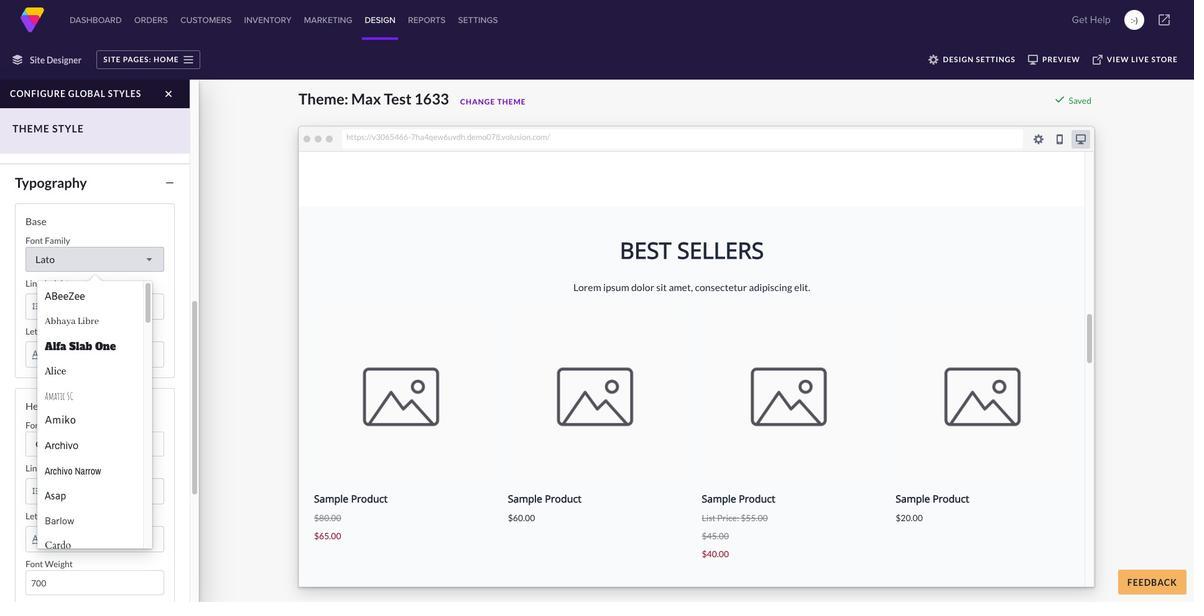 Task type: vqa. For each thing, say whether or not it's contained in the screenshot.
hover "Button"
no



Task type: describe. For each thing, give the bounding box(es) containing it.
archivo for archivo narrow
[[45, 464, 72, 478]]

abhaya libre link
[[40, 309, 140, 334]]

design
[[943, 55, 974, 64]]

alfa slab one link
[[40, 334, 140, 359]]

:-) link
[[1124, 10, 1144, 30]]

inventory
[[244, 14, 292, 26]]

designer
[[47, 54, 82, 65]]

site for site pages: home
[[103, 55, 121, 64]]

narrow
[[75, 464, 101, 478]]

archivo for archivo
[[45, 440, 78, 451]]

spacing
[[51, 511, 80, 521]]

preview button
[[1022, 50, 1086, 69]]

price
[[31, 87, 49, 98]]

asap link
[[40, 483, 140, 508]]

home
[[154, 55, 179, 64]]

preview
[[1042, 55, 1080, 64]]

change
[[460, 97, 495, 106]]

settings button
[[456, 0, 500, 40]]

settings
[[976, 55, 1016, 64]]

font weight
[[25, 559, 73, 569]]

:-)
[[1131, 14, 1138, 26]]

theme:
[[299, 90, 348, 108]]

family for base
[[45, 235, 70, 246]]

spacing
[[52, 326, 81, 336]]

live
[[1131, 55, 1150, 64]]

amiko
[[45, 414, 76, 427]]

1.5 text field
[[25, 294, 164, 320]]

view live store button
[[1086, 50, 1184, 69]]

reports button
[[406, 0, 448, 40]]

alfa
[[45, 340, 66, 353]]

alice
[[45, 365, 66, 377]]

marketing
[[304, 14, 352, 26]]

family for heading
[[45, 420, 70, 430]]

font family for heading
[[25, 420, 70, 430]]

saved
[[1069, 95, 1092, 106]]

libre
[[78, 316, 99, 327]]

letter spacing
[[25, 511, 80, 521]]

store
[[1152, 55, 1178, 64]]

https://v3065466-7ha4qew6uvdh.demo078.volusion.com/
[[346, 132, 550, 142]]

global
[[68, 88, 106, 99]]

menu containing alfa slab one
[[37, 281, 152, 558]]

height
[[43, 463, 69, 473]]

letter-
[[25, 326, 52, 336]]

orders
[[134, 14, 168, 26]]

configure global styles
[[10, 88, 141, 99]]

3 font from the top
[[25, 559, 43, 569]]

24,
[[92, 119, 102, 128]]

pages:
[[123, 55, 152, 64]]

get help
[[1072, 12, 1111, 27]]

help
[[1090, 12, 1111, 27]]

line-
[[25, 278, 45, 289]]

heading
[[25, 400, 62, 412]]

amatic
[[45, 390, 65, 402]]

archivo narrow
[[45, 464, 101, 478]]

sale price color element
[[15, 103, 175, 132]]

style
[[52, 123, 84, 134]]

asap
[[45, 490, 66, 501]]

base
[[25, 215, 47, 227]]

sale
[[15, 87, 30, 98]]

site designer
[[30, 54, 82, 65]]

17,
[[81, 119, 91, 128]]

site pages: home
[[103, 55, 179, 64]]

max
[[351, 90, 381, 108]]

design settings button
[[922, 50, 1022, 69]]

get help link
[[1068, 7, 1115, 32]]

barlow link
[[40, 508, 140, 533]]

color
[[50, 87, 70, 98]]

reports
[[408, 14, 446, 26]]

line-height
[[25, 278, 69, 289]]

get
[[1072, 12, 1088, 27]]

font for base
[[25, 235, 43, 246]]

dashboard image
[[20, 7, 45, 32]]

site pages: home button
[[97, 50, 200, 69]]

0em text field
[[25, 526, 164, 552]]

design settings
[[943, 55, 1016, 64]]

feedback button
[[1118, 570, 1187, 595]]



Task type: locate. For each thing, give the bounding box(es) containing it.
theme right change
[[497, 97, 526, 106]]

orders button
[[132, 0, 170, 40]]

lato button
[[25, 247, 164, 272]]

site left designer
[[30, 54, 45, 65]]

volusion-logo link
[[20, 7, 45, 32]]

2 font from the top
[[25, 420, 43, 430]]

abhaya libre
[[45, 316, 99, 327]]

0 vertical spatial family
[[45, 235, 70, 246]]

customers button
[[178, 0, 234, 40]]

abeezee
[[45, 290, 85, 302]]

dashboard link
[[67, 0, 124, 40]]

amatic sc
[[45, 390, 73, 402]]

Heading weight text field
[[25, 570, 164, 595]]

family
[[45, 235, 70, 246], [45, 420, 70, 430]]

1633
[[414, 90, 449, 108]]

configure
[[10, 88, 66, 99]]

7ha4qew6uvdh.demo078.volusion.com/
[[411, 132, 550, 142]]

0 vertical spatial font
[[25, 235, 43, 246]]

theme style
[[12, 123, 84, 134]]

slab
[[69, 340, 92, 353]]

1 font from the top
[[25, 235, 43, 246]]

1 horizontal spatial theme
[[497, 97, 526, 106]]

family up open sans
[[45, 420, 70, 430]]

2 vertical spatial font
[[25, 559, 43, 569]]

barlow
[[45, 514, 74, 526]]

font for heading
[[25, 420, 43, 430]]

font family for base
[[25, 235, 70, 246]]

font family
[[25, 235, 70, 246], [25, 420, 70, 430]]

color4 rgba(178, 17, 24, 1)
[[42, 106, 110, 128]]

abeezee link
[[40, 284, 140, 309]]

archivo up height
[[45, 440, 78, 451]]

rgba(178,
[[42, 119, 79, 128]]

color4
[[42, 106, 77, 117]]

open sans button
[[25, 432, 164, 457]]

2 family from the top
[[45, 420, 70, 430]]

2 font family from the top
[[25, 420, 70, 430]]

height
[[45, 278, 69, 289]]

site inside button
[[103, 55, 121, 64]]

design
[[365, 14, 396, 26]]

typography button
[[9, 172, 181, 193]]

view live store
[[1107, 55, 1178, 64]]

marketing button
[[302, 0, 355, 40]]

archivo up asap
[[45, 464, 72, 478]]

1 family from the top
[[45, 235, 70, 246]]

1 horizontal spatial site
[[103, 55, 121, 64]]

)
[[1136, 14, 1138, 26]]

change theme
[[460, 97, 526, 106]]

site
[[30, 54, 45, 65], [103, 55, 121, 64]]

theme
[[497, 97, 526, 106], [12, 123, 50, 134]]

font left weight
[[25, 559, 43, 569]]

0 vertical spatial archivo
[[45, 440, 78, 451]]

open
[[35, 438, 60, 450]]

1)
[[104, 119, 110, 128]]

font down base
[[25, 235, 43, 246]]

settings
[[458, 14, 498, 26]]

theme down color4
[[12, 123, 50, 134]]

sans
[[62, 438, 82, 450]]

archivo narrow link
[[40, 458, 140, 483]]

https://v3065466-
[[346, 132, 411, 142]]

theme: max test 1633
[[299, 90, 449, 108]]

letter
[[25, 511, 49, 521]]

weight
[[45, 559, 73, 569]]

letter-spacing
[[25, 326, 81, 336]]

cardo
[[45, 539, 71, 552]]

1 font family from the top
[[25, 235, 70, 246]]

theme inside sidebar element
[[12, 123, 50, 134]]

2 archivo from the top
[[45, 464, 72, 478]]

0 horizontal spatial theme
[[12, 123, 50, 134]]

0 vertical spatial theme
[[497, 97, 526, 106]]

styles
[[108, 88, 141, 99]]

one
[[95, 340, 116, 353]]

font family up open
[[25, 420, 70, 430]]

typography
[[15, 174, 87, 191]]

abhaya
[[45, 316, 76, 327]]

1 vertical spatial font family
[[25, 420, 70, 430]]

0 vertical spatial font family
[[25, 235, 70, 246]]

0 horizontal spatial site
[[30, 54, 45, 65]]

line
[[25, 463, 42, 473]]

site left pages:
[[103, 55, 121, 64]]

open sans
[[35, 438, 82, 450]]

design button
[[362, 0, 398, 40]]

1 vertical spatial font
[[25, 420, 43, 430]]

1 vertical spatial archivo
[[45, 464, 72, 478]]

amiko link
[[40, 409, 140, 433]]

1 vertical spatial family
[[45, 420, 70, 430]]

site for site designer
[[30, 54, 45, 65]]

dashboard
[[70, 14, 122, 26]]

0em text field
[[25, 341, 164, 368]]

1.15 text field
[[25, 478, 164, 504]]

alfa slab one
[[45, 340, 116, 353]]

sc
[[67, 390, 73, 402]]

1 vertical spatial theme
[[12, 123, 50, 134]]

view
[[1107, 55, 1129, 64]]

family up lato
[[45, 235, 70, 246]]

saved image
[[1055, 95, 1064, 104]]

:-
[[1131, 14, 1136, 26]]

line height
[[25, 463, 69, 473]]

font down heading
[[25, 420, 43, 430]]

test
[[384, 90, 412, 108]]

feedback
[[1127, 577, 1177, 587]]

alice link
[[40, 359, 140, 384]]

archivo link
[[40, 433, 140, 458]]

customers
[[180, 14, 232, 26]]

archivo
[[45, 440, 78, 451], [45, 464, 72, 478]]

1 archivo from the top
[[45, 440, 78, 451]]

font family up lato
[[25, 235, 70, 246]]

menu
[[37, 281, 152, 558]]

lato
[[35, 253, 55, 265]]

inventory button
[[242, 0, 294, 40]]

amatic sc link
[[40, 384, 140, 409]]

sidebar element
[[0, 0, 199, 602]]



